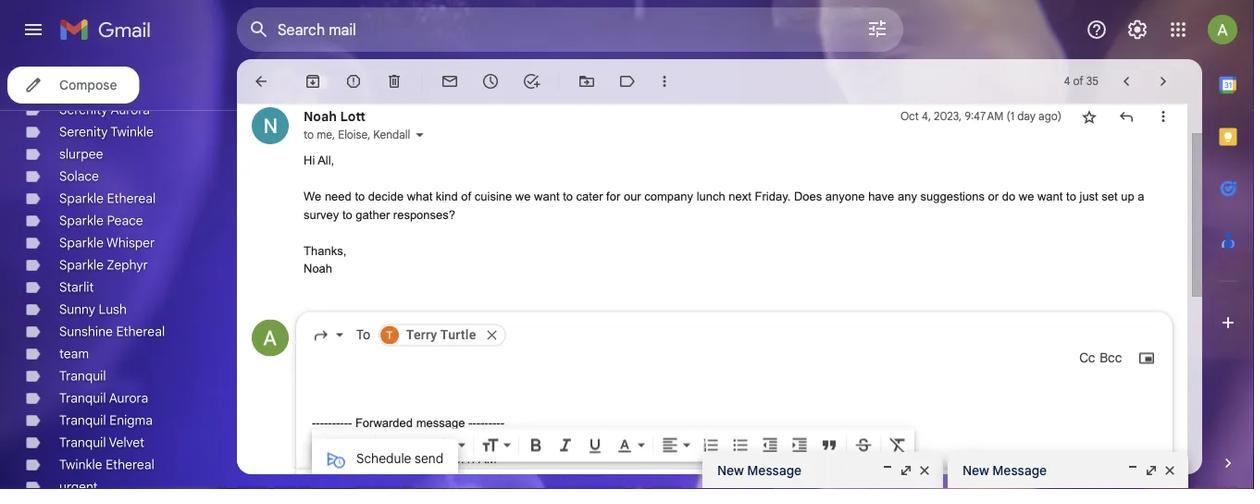 Task type: vqa. For each thing, say whether or not it's contained in the screenshot.
15th row from the bottom of the page
no



Task type: describe. For each thing, give the bounding box(es) containing it.
aurora for tranquil aurora
[[109, 391, 148, 407]]

10 - from the left
[[348, 416, 352, 430]]

noah lott
[[304, 108, 365, 124]]

solace
[[59, 168, 99, 185]]

mark as unread image
[[441, 72, 459, 91]]

1 - from the left
[[312, 416, 316, 430]]

tranquil for 'tranquil' link
[[59, 368, 106, 385]]

schedule send
[[356, 451, 443, 467]]

move to image
[[578, 72, 596, 91]]

16 - from the left
[[488, 416, 492, 430]]

indent more ‪(⌘])‬ image
[[790, 436, 809, 455]]

tranquil aurora
[[59, 391, 148, 407]]

want to
[[534, 190, 573, 204]]

our
[[624, 190, 641, 204]]

wed,
[[344, 452, 372, 466]]

tranquil velvet
[[59, 435, 144, 451]]

4, inside ---------- forwarded message --------- from: noah lott <noahlottofthings@gmail.com> date: wed, oct 4, 2023 at 9:47 am subject: menu for company lunch
[[397, 452, 407, 466]]

sunny lush link
[[59, 302, 127, 318]]

survey
[[304, 208, 339, 222]]

aurora for serenity aurora
[[111, 102, 150, 118]]

turtle
[[440, 328, 476, 343]]

remove formatting ‪(⌘\)‬ image
[[889, 436, 907, 455]]

a
[[1138, 190, 1145, 204]]

11 - from the left
[[468, 416, 472, 430]]

to left me
[[304, 128, 314, 142]]

numbered list ‪(⌘⇧7)‬ image
[[702, 436, 720, 455]]

company
[[644, 190, 693, 204]]

sparkle zephyr
[[59, 257, 148, 273]]

ago)
[[1039, 110, 1062, 124]]

sparkle zephyr link
[[59, 257, 148, 273]]

italic ‪(⌘i)‬ image
[[556, 436, 575, 455]]

for
[[606, 190, 620, 204]]

lunch
[[697, 190, 725, 204]]

(1
[[1006, 110, 1015, 124]]

search field list box
[[375, 321, 1157, 350]]

any
[[898, 190, 917, 204]]

bcc link
[[1100, 349, 1122, 368]]

subject:
[[312, 470, 355, 484]]

serenity for serenity twinkle
[[59, 124, 108, 140]]

8 - from the left
[[340, 416, 344, 430]]

sparkle peace link
[[59, 213, 143, 229]]

thanks, noah
[[304, 244, 346, 276]]

want
[[1037, 190, 1063, 204]]

slurpee
[[59, 146, 103, 162]]

oct 4, 2023, 9:47 am (1 day ago) cell
[[900, 107, 1062, 126]]

1 we from the left
[[515, 190, 531, 204]]

gmail image
[[59, 11, 160, 48]]

sparkle for sparkle whisper
[[59, 235, 104, 251]]

tranquil for tranquil enigma
[[59, 413, 106, 429]]

whisper
[[106, 235, 155, 251]]

cc bcc
[[1079, 350, 1122, 367]]

Search mail text field
[[278, 20, 814, 39]]

kendall
[[373, 128, 410, 142]]

noah inside thanks, noah
[[304, 262, 332, 276]]

date:
[[312, 452, 341, 466]]

older image
[[1154, 72, 1173, 91]]

of inside we need to decide what kind of cuisine we want to cater for our company lunch next friday. does anyone have any suggestions or do we want to just set up a survey to gather responses?
[[461, 190, 471, 204]]

serenity aurora
[[59, 102, 150, 118]]

compose
[[59, 77, 117, 93]]

slurpee link
[[59, 146, 103, 162]]

sans serif option
[[379, 436, 454, 455]]

or
[[988, 190, 999, 204]]

ethereal for twinkle ethereal
[[106, 457, 154, 473]]

newer image
[[1117, 72, 1136, 91]]

twinkle ethereal link
[[59, 457, 154, 473]]

delete image
[[385, 72, 404, 91]]

lott inside ---------- forwarded message --------- from: noah lott <noahlottofthings@gmail.com> date: wed, oct 4, 2023 at 9:47 am subject: menu for company lunch
[[380, 434, 403, 448]]

from:
[[312, 434, 343, 448]]

report spam image
[[344, 72, 363, 91]]

tranquil link
[[59, 368, 106, 385]]

7 - from the left
[[336, 416, 340, 430]]

sunshine ethereal
[[59, 324, 165, 340]]

add to tasks image
[[522, 72, 541, 91]]

<noahlottofthings@gmail.com>
[[406, 434, 572, 448]]

main menu image
[[22, 19, 44, 41]]

what
[[407, 190, 432, 204]]

we need to decide what kind of cuisine we want to cater for our company lunch next friday. does anyone have any suggestions or do we want to just set up a survey to gather responses?
[[304, 190, 1145, 222]]

does
[[794, 190, 822, 204]]

peace
[[107, 213, 143, 229]]

9:47 am inside cell
[[965, 110, 1004, 124]]

hi
[[304, 154, 315, 168]]

forwarded
[[355, 416, 413, 430]]

underline ‪(⌘u)‬ image
[[586, 437, 604, 456]]

menu
[[359, 470, 389, 484]]

oct 4, 2023, 9:47 am (1 day ago)
[[900, 110, 1062, 124]]

day
[[1017, 110, 1036, 124]]

undo ‪(⌘z)‬ image
[[319, 436, 338, 455]]

13 - from the left
[[476, 416, 480, 430]]

cater
[[576, 190, 603, 204]]

sunny
[[59, 302, 95, 318]]

need
[[325, 190, 352, 204]]

kind
[[436, 190, 458, 204]]

to down 'need'
[[342, 208, 352, 222]]

velvet
[[109, 435, 144, 451]]

2 - from the left
[[316, 416, 320, 430]]

sans
[[383, 437, 413, 454]]

1 horizontal spatial of
[[1073, 75, 1084, 88]]

formatting options toolbar
[[312, 429, 914, 462]]

sparkle for sparkle peace
[[59, 213, 104, 229]]

1 , from the left
[[332, 128, 335, 142]]

19 - from the left
[[500, 416, 504, 430]]

12 - from the left
[[472, 416, 476, 430]]

strikethrough ‪(⌘⇧x)‬ image
[[854, 436, 873, 455]]

responses?
[[393, 208, 455, 222]]

at
[[441, 452, 451, 466]]

to link
[[356, 327, 370, 343]]

up
[[1121, 190, 1134, 204]]

4
[[1064, 75, 1070, 88]]

tranquil velvet link
[[59, 435, 144, 451]]

we
[[304, 190, 321, 204]]

decide
[[368, 190, 404, 204]]

17 - from the left
[[492, 416, 496, 430]]

0 vertical spatial noah
[[304, 108, 337, 124]]



Task type: locate. For each thing, give the bounding box(es) containing it.
lott down the forwarded in the left of the page
[[380, 434, 403, 448]]

1 horizontal spatial lott
[[380, 434, 403, 448]]

4, up the for
[[397, 452, 407, 466]]

Not starred checkbox
[[1080, 107, 1099, 126]]

1 horizontal spatial twinkle
[[111, 124, 154, 140]]

search mail image
[[242, 13, 276, 46]]

tranquil for tranquil aurora
[[59, 391, 106, 407]]

9:47 am
[[965, 110, 1004, 124], [454, 452, 497, 466]]

2 serenity from the top
[[59, 124, 108, 140]]

0 horizontal spatial 4,
[[397, 452, 407, 466]]

sparkle ethereal
[[59, 191, 156, 207]]

noah inside ---------- forwarded message --------- from: noah lott <noahlottofthings@gmail.com> date: wed, oct 4, 2023 at 9:47 am subject: menu for company lunch
[[347, 434, 377, 448]]

3 sparkle from the top
[[59, 235, 104, 251]]

1 horizontal spatial we
[[1019, 190, 1034, 204]]

oct inside ---------- forwarded message --------- from: noah lott <noahlottofthings@gmail.com> date: wed, oct 4, 2023 at 9:47 am subject: menu for company lunch
[[375, 452, 394, 466]]

for
[[392, 470, 410, 484]]

1 sparkle from the top
[[59, 191, 104, 207]]

sans serif
[[383, 437, 445, 454]]

serenity aurora link
[[59, 102, 150, 118]]

ethereal down velvet
[[106, 457, 154, 473]]

serenity down compose
[[59, 102, 108, 118]]

4 of 35
[[1064, 75, 1099, 88]]

18 - from the left
[[496, 416, 500, 430]]

0 horizontal spatial lott
[[340, 108, 365, 124]]

hi all,
[[304, 154, 338, 168]]

bcc
[[1100, 350, 1122, 367]]

3 tranquil from the top
[[59, 413, 106, 429]]

6 - from the left
[[332, 416, 336, 430]]

1 vertical spatial lott
[[380, 434, 403, 448]]

4 sparkle from the top
[[59, 257, 104, 273]]

oct up menu
[[375, 452, 394, 466]]

3 - from the left
[[320, 416, 324, 430]]

ethereal for sunshine ethereal
[[116, 324, 165, 340]]

35
[[1086, 75, 1099, 88]]

sunshine ethereal link
[[59, 324, 165, 340]]

redo ‪(⌘y)‬ image
[[349, 436, 367, 455]]

, left kendall
[[368, 128, 370, 142]]

0 horizontal spatial twinkle
[[59, 457, 102, 473]]

noah down the thanks,
[[304, 262, 332, 276]]

4, inside cell
[[922, 110, 931, 124]]

1 serenity from the top
[[59, 102, 108, 118]]

0 horizontal spatial we
[[515, 190, 531, 204]]

1 tranquil from the top
[[59, 368, 106, 385]]

1 horizontal spatial oct
[[900, 110, 919, 124]]

Message Body text field
[[312, 378, 1157, 490]]

just
[[1080, 190, 1098, 204]]

9:47 am left (1
[[965, 110, 1004, 124]]

2 tranquil from the top
[[59, 391, 106, 407]]

have
[[868, 190, 894, 204]]

2 vertical spatial ethereal
[[106, 457, 154, 473]]

4, left 2023,
[[922, 110, 931, 124]]

2023
[[411, 452, 437, 466]]

0 vertical spatial lott
[[340, 108, 365, 124]]

1 vertical spatial ethereal
[[116, 324, 165, 340]]

None search field
[[237, 7, 903, 52]]

tranquil down "tranquil enigma" link
[[59, 435, 106, 451]]

eloise
[[338, 128, 368, 142]]

ethereal for sparkle ethereal
[[107, 191, 156, 207]]

0 vertical spatial serenity
[[59, 102, 108, 118]]

1 vertical spatial oct
[[375, 452, 394, 466]]

1 vertical spatial noah
[[304, 262, 332, 276]]

zephyr
[[107, 257, 148, 273]]

1 vertical spatial twinkle
[[59, 457, 102, 473]]

tranquil enigma link
[[59, 413, 153, 429]]

2 we from the left
[[1019, 190, 1034, 204]]

9:47 am up lunch in the bottom left of the page
[[454, 452, 497, 466]]

tranquil down 'tranquil' link
[[59, 391, 106, 407]]

quote ‪(⌘⇧9)‬ image
[[820, 436, 839, 455]]

press delete to remove this chip element
[[484, 327, 500, 344]]

aurora up enigma
[[109, 391, 148, 407]]

show details image
[[414, 130, 425, 141]]

to me , eloise , kendall
[[304, 128, 410, 142]]

sparkle for sparkle zephyr
[[59, 257, 104, 273]]

0 vertical spatial oct
[[900, 110, 919, 124]]

1 vertical spatial of
[[461, 190, 471, 204]]

sparkle down solace at the top left of page
[[59, 191, 104, 207]]

of right the 4
[[1073, 75, 1084, 88]]

lunch
[[468, 470, 501, 484]]

set
[[1102, 190, 1118, 204]]

of right kind
[[461, 190, 471, 204]]

serenity twinkle
[[59, 124, 154, 140]]

2023,
[[934, 110, 962, 124]]

ethereal down the lush
[[116, 324, 165, 340]]

, down "noah lott" at the left top
[[332, 128, 335, 142]]

1 vertical spatial serenity
[[59, 124, 108, 140]]

settings image
[[1126, 19, 1149, 41]]

more image
[[655, 72, 674, 91]]

0 vertical spatial twinkle
[[111, 124, 154, 140]]

4,
[[922, 110, 931, 124], [397, 452, 407, 466]]

twinkle
[[111, 124, 154, 140], [59, 457, 102, 473]]

sparkle whisper
[[59, 235, 155, 251]]

tranquil up tranquil velvet "link"
[[59, 413, 106, 429]]

sunny lush
[[59, 302, 127, 318]]

tab list
[[1202, 59, 1254, 423]]

team
[[59, 346, 89, 362]]

tranquil
[[59, 368, 106, 385], [59, 391, 106, 407], [59, 413, 106, 429], [59, 435, 106, 451]]

0 vertical spatial aurora
[[111, 102, 150, 118]]

archive image
[[304, 72, 322, 91]]

gather
[[356, 208, 390, 222]]

serenity
[[59, 102, 108, 118], [59, 124, 108, 140]]

sparkle up sparkle whisper
[[59, 213, 104, 229]]

team link
[[59, 346, 89, 362]]

2 , from the left
[[368, 128, 370, 142]]

starlit
[[59, 280, 94, 296]]

aurora
[[111, 102, 150, 118], [109, 391, 148, 407]]

noah up wed,
[[347, 434, 377, 448]]

lott up eloise
[[340, 108, 365, 124]]

enigma
[[109, 413, 153, 429]]

type of response image
[[312, 326, 330, 345]]

bulleted list ‪(⌘⇧8)‬ image
[[731, 436, 750, 455]]

2 sparkle from the top
[[59, 213, 104, 229]]

support image
[[1086, 19, 1108, 41]]

15 - from the left
[[484, 416, 488, 430]]

indent less ‪(⌘[)‬ image
[[761, 436, 779, 455]]

to left just
[[1066, 190, 1076, 204]]

0 vertical spatial ethereal
[[107, 191, 156, 207]]

bold ‪(⌘b)‬ image
[[527, 436, 545, 455]]

sparkle for sparkle ethereal
[[59, 191, 104, 207]]

advanced search options image
[[859, 10, 896, 47]]

0 vertical spatial 9:47 am
[[965, 110, 1004, 124]]

press delete to remove this chip image
[[484, 327, 500, 344]]

friday.
[[755, 190, 791, 204]]

twinkle down serenity aurora link in the top of the page
[[111, 124, 154, 140]]

1 horizontal spatial 4,
[[922, 110, 931, 124]]

1 vertical spatial 4,
[[397, 452, 407, 466]]

sparkle down the sparkle peace link
[[59, 235, 104, 251]]

back to inbox image
[[252, 72, 270, 91]]

we right cuisine
[[515, 190, 531, 204]]

tranquil for tranquil velvet
[[59, 435, 106, 451]]

1 vertical spatial aurora
[[109, 391, 148, 407]]

1 horizontal spatial 9:47 am
[[965, 110, 1004, 124]]

navigation
[[0, 59, 237, 490]]

aurora up serenity twinkle at the top left of page
[[111, 102, 150, 118]]

serenity for serenity aurora
[[59, 102, 108, 118]]

14 - from the left
[[480, 416, 484, 430]]

sunshine
[[59, 324, 113, 340]]

solace link
[[59, 168, 99, 185]]

suggestions
[[920, 190, 985, 204]]

to right 'need'
[[355, 190, 365, 204]]

thanks,
[[304, 244, 346, 258]]

compose button
[[7, 67, 139, 104]]

9 - from the left
[[344, 416, 348, 430]]

sparkle ethereal link
[[59, 191, 156, 207]]

sparkle peace
[[59, 213, 143, 229]]

2 vertical spatial noah
[[347, 434, 377, 448]]

cuisine
[[475, 190, 512, 204]]

starlit link
[[59, 280, 94, 296]]

tranquil aurora link
[[59, 391, 148, 407]]

---------- forwarded message --------- from: noah lott <noahlottofthings@gmail.com> date: wed, oct 4, 2023 at 9:47 am subject: menu for company lunch
[[312, 416, 572, 484]]

snooze image
[[481, 72, 500, 91]]

do
[[1002, 190, 1015, 204]]

we
[[515, 190, 531, 204], [1019, 190, 1034, 204]]

next
[[729, 190, 751, 204]]

terry turtle
[[406, 328, 476, 343]]

cc link
[[1079, 349, 1095, 368]]

to
[[304, 128, 314, 142], [355, 190, 365, 204], [1066, 190, 1076, 204], [342, 208, 352, 222]]

sparkle up starlit link
[[59, 257, 104, 273]]

noah
[[304, 108, 337, 124], [304, 262, 332, 276], [347, 434, 377, 448]]

noah up me
[[304, 108, 337, 124]]

oct inside cell
[[900, 110, 919, 124]]

we right do
[[1019, 190, 1034, 204]]

serif
[[416, 437, 445, 454]]

to
[[356, 327, 370, 343]]

tranquil down 'team' in the bottom left of the page
[[59, 368, 106, 385]]

0 vertical spatial 4,
[[922, 110, 931, 124]]

ethereal up peace
[[107, 191, 156, 207]]

cc
[[1079, 350, 1095, 367]]

serenity twinkle link
[[59, 124, 154, 140]]

0 vertical spatial of
[[1073, 75, 1084, 88]]

oct left 2023,
[[900, 110, 919, 124]]

9:47 am inside ---------- forwarded message --------- from: noah lott <noahlottofthings@gmail.com> date: wed, oct 4, 2023 at 9:47 am subject: menu for company lunch
[[454, 452, 497, 466]]

serenity up slurpee link
[[59, 124, 108, 140]]

all,
[[318, 154, 334, 168]]

4 tranquil from the top
[[59, 435, 106, 451]]

message
[[416, 416, 465, 430]]

0 horizontal spatial of
[[461, 190, 471, 204]]

4 - from the left
[[324, 416, 328, 430]]

tranquil enigma
[[59, 413, 153, 429]]

0 horizontal spatial oct
[[375, 452, 394, 466]]

twinkle down tranquil velvet "link"
[[59, 457, 102, 473]]

labels image
[[618, 72, 637, 91]]

twinkle ethereal
[[59, 457, 154, 473]]

schedule
[[356, 451, 411, 467]]

1 vertical spatial 9:47 am
[[454, 452, 497, 466]]

1 horizontal spatial ,
[[368, 128, 370, 142]]

0 horizontal spatial 9:47 am
[[454, 452, 497, 466]]

None text field
[[513, 321, 1157, 350]]

0 horizontal spatial ,
[[332, 128, 335, 142]]

of
[[1073, 75, 1084, 88], [461, 190, 471, 204]]

5 - from the left
[[328, 416, 332, 430]]

navigation containing compose
[[0, 59, 237, 490]]



